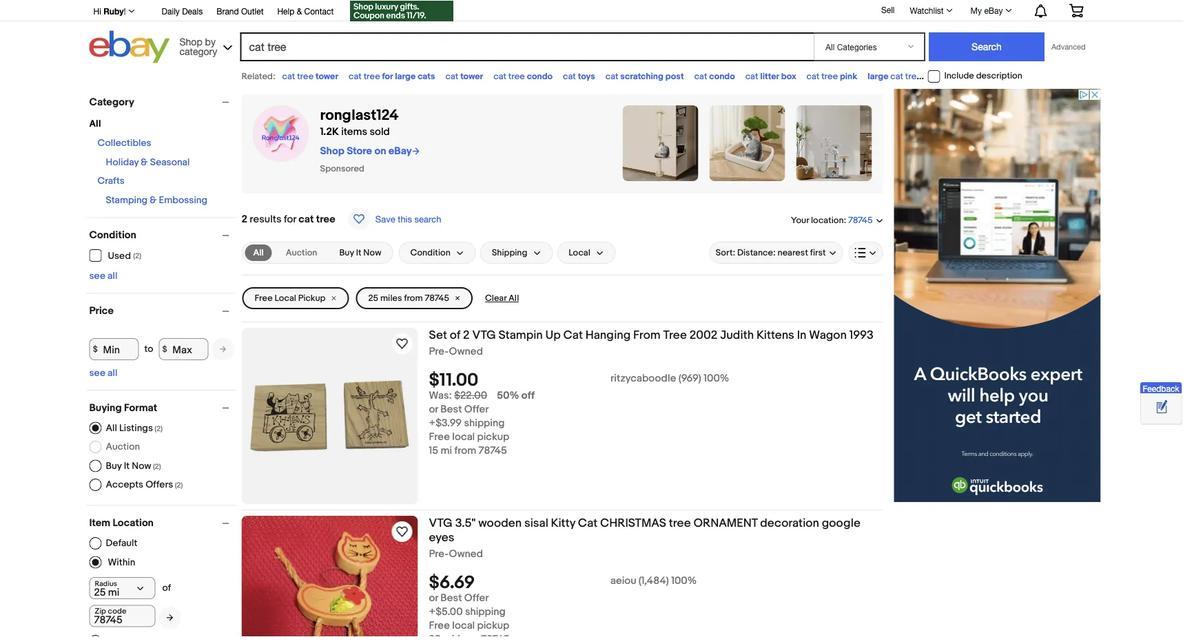 Task type: locate. For each thing, give the bounding box(es) containing it.
pickup inside or best offer +$3.99 shipping free local pickup 15 mi from 78745
[[477, 431, 509, 444]]

main content
[[242, 89, 883, 637]]

miles
[[380, 293, 402, 304]]

0 vertical spatial of
[[450, 328, 460, 343]]

owned up '$11.00'
[[449, 346, 483, 358]]

1 vertical spatial best
[[441, 592, 462, 605]]

(2) up offers
[[153, 462, 161, 471]]

$
[[93, 344, 98, 354], [162, 344, 167, 354]]

!
[[124, 6, 126, 16]]

& right the stamping
[[150, 195, 157, 206]]

:
[[844, 215, 846, 226]]

all
[[89, 118, 101, 130], [253, 247, 264, 258], [509, 293, 519, 304], [106, 422, 117, 434]]

1 vertical spatial it
[[124, 460, 130, 472]]

vtg 3.5" wooden sisal kitty cat christmas tree ornament decoration google eyes link
[[429, 516, 883, 548]]

78745 inside 'link'
[[425, 293, 449, 304]]

cat for cat tree beige
[[932, 71, 945, 82]]

pickup
[[477, 431, 509, 444], [477, 620, 509, 632]]

0 vertical spatial for
[[382, 71, 393, 82]]

0 vertical spatial shipping
[[464, 417, 505, 430]]

pre- inside vtg 3.5" wooden sisal kitty cat christmas tree ornament decoration google eyes pre-owned
[[429, 548, 449, 561]]

cat right kitty
[[578, 516, 598, 531]]

None text field
[[89, 605, 155, 627]]

0 horizontal spatial 2
[[242, 213, 247, 225]]

1 horizontal spatial vtg
[[472, 328, 496, 343]]

shipping
[[464, 417, 505, 430], [465, 606, 506, 619]]

(2) down 'buying format' dropdown button
[[155, 424, 163, 433]]

set of 2 vtg stampin up cat hanging from tree 2002 judith kittens in wagon 1993 heading
[[429, 328, 874, 343]]

item
[[89, 517, 110, 530]]

shop left 'by'
[[180, 36, 202, 47]]

see all
[[89, 270, 117, 282], [89, 367, 117, 379]]

local left pickup
[[275, 293, 296, 304]]

cat for cat condo
[[694, 71, 707, 82]]

watch vtg 3.5" wooden sisal kitty cat christmas tree ornament decoration google eyes image
[[394, 524, 410, 540]]

0 vertical spatial auction
[[286, 248, 317, 258]]

buy up accepts
[[106, 460, 122, 472]]

1 or from the top
[[429, 404, 438, 416]]

tower up ronglast124
[[316, 71, 338, 82]]

2 see from the top
[[89, 367, 105, 379]]

vtg
[[472, 328, 496, 343], [429, 516, 453, 531]]

vtg left the 3.5"
[[429, 516, 453, 531]]

wagon
[[809, 328, 847, 343]]

advanced
[[1052, 42, 1086, 51]]

or inside or best offer +$3.99 shipping free local pickup 15 mi from 78745
[[429, 404, 438, 416]]

1 pickup from the top
[[477, 431, 509, 444]]

cat right pink
[[891, 71, 903, 82]]

1 vertical spatial local
[[275, 293, 296, 304]]

& right help
[[297, 6, 302, 16]]

& for help
[[297, 6, 302, 16]]

1 vertical spatial see
[[89, 367, 105, 379]]

1 horizontal spatial 100%
[[704, 373, 729, 385]]

All selected text field
[[253, 247, 264, 259]]

mi
[[441, 445, 452, 457]]

tree left beige
[[947, 71, 964, 82]]

ornament
[[694, 516, 758, 531]]

best up +$5.00
[[441, 592, 462, 605]]

of
[[450, 328, 460, 343], [162, 583, 171, 594]]

save
[[375, 214, 395, 224]]

auction
[[286, 248, 317, 258], [106, 441, 140, 453]]

shipping down $22.00
[[464, 417, 505, 430]]

stamping
[[106, 195, 148, 206]]

2 left results
[[242, 213, 247, 225]]

1 horizontal spatial large
[[868, 71, 889, 82]]

0 horizontal spatial auction
[[106, 441, 140, 453]]

0 vertical spatial pre-
[[429, 346, 449, 358]]

all down the minimum value in $ text field
[[108, 367, 117, 379]]

2 horizontal spatial 78745
[[848, 215, 873, 226]]

see all button for condition
[[89, 270, 117, 282]]

see all button for price
[[89, 367, 117, 379]]

1 vertical spatial local
[[452, 620, 475, 632]]

78745 right :
[[848, 215, 873, 226]]

0 horizontal spatial local
[[275, 293, 296, 304]]

collectibles
[[98, 137, 151, 149]]

50%
[[497, 390, 519, 402]]

item location
[[89, 517, 154, 530]]

kitty
[[551, 516, 575, 531]]

2 offer from the top
[[464, 592, 489, 605]]

+$3.99
[[429, 417, 462, 430]]

2 all from the top
[[108, 367, 117, 379]]

1 vertical spatial shipping
[[465, 606, 506, 619]]

cat condo
[[694, 71, 735, 82]]

cat left the litter
[[745, 71, 758, 82]]

or up +$5.00
[[429, 592, 438, 605]]

buy for buy it now (2)
[[106, 460, 122, 472]]

1 vertical spatial see all button
[[89, 367, 117, 379]]

(2) inside used (2)
[[133, 252, 141, 261]]

deals
[[182, 6, 203, 16]]

1 vertical spatial shop
[[320, 145, 344, 157]]

cat tree for large cats
[[349, 71, 435, 82]]

1 vertical spatial see all
[[89, 367, 117, 379]]

local right 'shipping' dropdown button
[[569, 248, 590, 258]]

from right the miles
[[404, 293, 423, 304]]

see all button down used
[[89, 270, 117, 282]]

best inside aeiou (1,484) 100% or best offer +$5.00 shipping free local pickup
[[441, 592, 462, 605]]

tower right cats
[[460, 71, 483, 82]]

category
[[180, 45, 217, 57]]

all down category
[[89, 118, 101, 130]]

0 vertical spatial cat
[[563, 328, 583, 343]]

0 vertical spatial condition
[[89, 229, 136, 242]]

1 large from the left
[[395, 71, 416, 82]]

0 horizontal spatial &
[[141, 157, 148, 169]]

1 vertical spatial pickup
[[477, 620, 509, 632]]

& right "holiday"
[[141, 157, 148, 169]]

vtg inside set of 2 vtg stampin up cat hanging from tree 2002 judith kittens in wagon 1993 pre-owned
[[472, 328, 496, 343]]

0 vertical spatial see
[[89, 270, 105, 282]]

0 horizontal spatial large
[[395, 71, 416, 82]]

1 horizontal spatial 2
[[463, 328, 470, 343]]

large left cats
[[395, 71, 416, 82]]

hanging
[[586, 328, 631, 343]]

advertisement region
[[894, 89, 1101, 502]]

from right mi
[[454, 445, 476, 457]]

 (2) Items text field
[[151, 462, 161, 471]]

none submit inside shop by category banner
[[929, 32, 1045, 61]]

78745 up set
[[425, 293, 449, 304]]

related:
[[242, 71, 275, 82]]

0 horizontal spatial $
[[93, 344, 98, 354]]

sort: distance: nearest first
[[716, 248, 826, 258]]

0 horizontal spatial of
[[162, 583, 171, 594]]

it up accepts
[[124, 460, 130, 472]]

set
[[429, 328, 447, 343]]

2 or from the top
[[429, 592, 438, 605]]

on
[[374, 145, 386, 157]]

1 see all from the top
[[89, 270, 117, 282]]

1 horizontal spatial auction
[[286, 248, 317, 258]]

local inside aeiou (1,484) 100% or best offer +$5.00 shipping free local pickup
[[452, 620, 475, 632]]

15
[[429, 445, 438, 457]]

2 local from the top
[[452, 620, 475, 632]]

for left cats
[[382, 71, 393, 82]]

$ for the minimum value in $ text field
[[93, 344, 98, 354]]

(2) right used
[[133, 252, 141, 261]]

pre- down eyes
[[429, 548, 449, 561]]

cat for cat toys
[[563, 71, 576, 82]]

0 horizontal spatial condo
[[527, 71, 553, 82]]

(2)
[[133, 252, 141, 261], [155, 424, 163, 433], [153, 462, 161, 471], [175, 481, 183, 490]]

up
[[545, 328, 561, 343]]

1 vertical spatial pre-
[[429, 548, 449, 561]]

1 vertical spatial 2
[[463, 328, 470, 343]]

 (2) Items text field
[[153, 424, 163, 433]]

best up "+$3.99"
[[441, 404, 462, 416]]

it down save this search 'button'
[[356, 248, 361, 258]]

2 right set
[[463, 328, 470, 343]]

best inside or best offer +$3.99 shipping free local pickup 15 mi from 78745
[[441, 404, 462, 416]]

1 vertical spatial now
[[132, 460, 151, 472]]

0 vertical spatial local
[[452, 431, 475, 444]]

post
[[666, 71, 684, 82]]

decoration
[[760, 516, 819, 531]]

1 vertical spatial all
[[108, 367, 117, 379]]

vtg 3.5" wooden sisal kitty cat christmas tree ornament decoration google eyes heading
[[429, 516, 861, 545]]

0 vertical spatial see all button
[[89, 270, 117, 282]]

2 horizontal spatial &
[[297, 6, 302, 16]]

get the coupon image
[[350, 1, 454, 21]]

1 vertical spatial from
[[454, 445, 476, 457]]

2 vertical spatial 78745
[[479, 445, 507, 457]]

condo down search for anything text box
[[527, 71, 553, 82]]

1 see from the top
[[89, 270, 105, 282]]

ebay right my
[[984, 6, 1003, 15]]

2 tower from the left
[[460, 71, 483, 82]]

now for buy it now
[[363, 248, 381, 258]]

1 vertical spatial owned
[[449, 548, 483, 561]]

25 miles from 78745
[[368, 293, 449, 304]]

0 horizontal spatial condition
[[89, 229, 136, 242]]

nearest
[[778, 248, 808, 258]]

2 pre- from the top
[[429, 548, 449, 561]]

1 owned from the top
[[449, 346, 483, 358]]

0 vertical spatial it
[[356, 248, 361, 258]]

1 horizontal spatial for
[[382, 71, 393, 82]]

from inside 'link'
[[404, 293, 423, 304]]

local down "+$3.99"
[[452, 431, 475, 444]]

0 vertical spatial vtg
[[472, 328, 496, 343]]

condition down search on the left of page
[[410, 248, 451, 258]]

shop down 1.2k
[[320, 145, 344, 157]]

25
[[368, 293, 378, 304]]

1 horizontal spatial it
[[356, 248, 361, 258]]

auction up buy it now (2)
[[106, 441, 140, 453]]

ronglast124 1.2k items sold shop store on ebay sponsored
[[320, 106, 412, 174]]

auction down 2 results for cat tree
[[286, 248, 317, 258]]

for
[[382, 71, 393, 82], [284, 213, 296, 225]]

help
[[277, 6, 294, 16]]

off
[[522, 390, 535, 402]]

&
[[297, 6, 302, 16], [141, 157, 148, 169], [150, 195, 157, 206]]

cat right up
[[563, 328, 583, 343]]

free local pickup link
[[242, 287, 349, 309]]

1 vertical spatial or
[[429, 592, 438, 605]]

2 vertical spatial &
[[150, 195, 157, 206]]

1 offer from the top
[[464, 404, 489, 416]]

see for condition
[[89, 270, 105, 282]]

holiday & seasonal link
[[106, 157, 190, 169]]

cat for cat tower
[[446, 71, 458, 82]]

0 vertical spatial free
[[255, 293, 273, 304]]

78745 inside your location : 78745
[[848, 215, 873, 226]]

vtg left stampin
[[472, 328, 496, 343]]

$ down price at the left top of the page
[[93, 344, 98, 354]]

1 horizontal spatial buy
[[339, 248, 354, 258]]

2 best from the top
[[441, 592, 462, 605]]

1 horizontal spatial shop
[[320, 145, 344, 157]]

0 horizontal spatial ebay
[[389, 145, 412, 157]]

tree left ornament
[[669, 516, 691, 531]]

cat for cat tree pink
[[807, 71, 820, 82]]

100% right (1,484)
[[671, 575, 697, 588]]

offer inside or best offer +$3.99 shipping free local pickup 15 mi from 78745
[[464, 404, 489, 416]]

1 vertical spatial &
[[141, 157, 148, 169]]

0 vertical spatial &
[[297, 6, 302, 16]]

& for holiday
[[141, 157, 148, 169]]

all down buying
[[106, 422, 117, 434]]

78745 right mi
[[479, 445, 507, 457]]

to
[[144, 344, 153, 355]]

clear
[[485, 293, 507, 304]]

tree up auction link
[[316, 213, 335, 225]]

save this search button
[[344, 207, 445, 231]]

see all down the minimum value in $ text field
[[89, 367, 117, 379]]

apply within filter image
[[166, 614, 173, 622]]

see up price at the left top of the page
[[89, 270, 105, 282]]

cat right box
[[807, 71, 820, 82]]

2 $ from the left
[[162, 344, 167, 354]]

store
[[347, 145, 372, 157]]

all for price
[[108, 367, 117, 379]]

1 horizontal spatial of
[[450, 328, 460, 343]]

1 horizontal spatial &
[[150, 195, 157, 206]]

2 inside set of 2 vtg stampin up cat hanging from tree 2002 judith kittens in wagon 1993 pre-owned
[[463, 328, 470, 343]]

condition up used
[[89, 229, 136, 242]]

1 vertical spatial ebay
[[389, 145, 412, 157]]

ronglast124 image
[[253, 105, 309, 162], [623, 105, 698, 181], [709, 105, 785, 181], [796, 105, 872, 181]]

cat right cats
[[446, 71, 458, 82]]

0 vertical spatial pickup
[[477, 431, 509, 444]]

0 horizontal spatial 100%
[[671, 575, 697, 588]]

(2) inside all listings (2)
[[155, 424, 163, 433]]

now up the accepts offers (2)
[[132, 460, 151, 472]]

offer
[[464, 404, 489, 416], [464, 592, 489, 605]]

buy right auction link
[[339, 248, 354, 258]]

condition button
[[89, 229, 235, 242], [399, 242, 476, 264]]

free
[[255, 293, 273, 304], [429, 431, 450, 444], [429, 620, 450, 632]]

1 horizontal spatial ebay
[[984, 6, 1003, 15]]

Search for anything text field
[[242, 34, 811, 60]]

account navigation
[[86, 0, 1094, 23]]

your
[[791, 215, 809, 226]]

cat right related:
[[282, 71, 295, 82]]

0 horizontal spatial 78745
[[425, 293, 449, 304]]

0 horizontal spatial for
[[284, 213, 296, 225]]

1 vertical spatial 78745
[[425, 293, 449, 304]]

1 vertical spatial condition
[[410, 248, 451, 258]]

see down the minimum value in $ text field
[[89, 367, 105, 379]]

tree inside vtg 3.5" wooden sisal kitty cat christmas tree ornament decoration google eyes pre-owned
[[669, 516, 691, 531]]

stampin
[[499, 328, 543, 343]]

sell link
[[875, 5, 901, 15]]

cat left toys
[[563, 71, 576, 82]]

0 horizontal spatial condition button
[[89, 229, 235, 242]]

see all down used
[[89, 270, 117, 282]]

or down was: in the bottom left of the page
[[429, 404, 438, 416]]

free inside aeiou (1,484) 100% or best offer +$5.00 shipping free local pickup
[[429, 620, 450, 632]]

2 pickup from the top
[[477, 620, 509, 632]]

free up 15
[[429, 431, 450, 444]]

2 see all from the top
[[89, 367, 117, 379]]

daily deals link
[[162, 4, 203, 19]]

0 vertical spatial local
[[569, 248, 590, 258]]

2 vertical spatial free
[[429, 620, 450, 632]]

item location button
[[89, 517, 235, 530]]

None submit
[[929, 32, 1045, 61]]

free down all link
[[255, 293, 273, 304]]

0 vertical spatial or
[[429, 404, 438, 416]]

1 all from the top
[[108, 270, 117, 282]]

0 vertical spatial see all
[[89, 270, 117, 282]]

& inside help & contact link
[[297, 6, 302, 16]]

0 vertical spatial buy
[[339, 248, 354, 258]]

of up apply within filter icon
[[162, 583, 171, 594]]

1 horizontal spatial from
[[454, 445, 476, 457]]

this
[[398, 214, 412, 224]]

owned down eyes
[[449, 548, 483, 561]]

accepts offers (2)
[[106, 479, 183, 491]]

for right results
[[284, 213, 296, 225]]

2 see all button from the top
[[89, 367, 117, 379]]

condition
[[89, 229, 136, 242], [410, 248, 451, 258]]

condition button down search on the left of page
[[399, 242, 476, 264]]

1 horizontal spatial now
[[363, 248, 381, 258]]

cat up ronglast124 link at the left of page
[[349, 71, 362, 82]]

of right set
[[450, 328, 460, 343]]

condo right post
[[709, 71, 735, 82]]

cat right cat tower
[[494, 71, 507, 82]]

ebay right on
[[389, 145, 412, 157]]

set of 2 vtg stampin up cat hanging from tree 2002 judith kittens in wagon 1993 link
[[429, 328, 883, 346]]

100% right (969)
[[704, 373, 729, 385]]

buy for buy it now
[[339, 248, 354, 258]]

cat right post
[[694, 71, 707, 82]]

cat right toys
[[606, 71, 619, 82]]

0 vertical spatial shop
[[180, 36, 202, 47]]

owned inside vtg 3.5" wooden sisal kitty cat christmas tree ornament decoration google eyes pre-owned
[[449, 548, 483, 561]]

large right pink
[[868, 71, 889, 82]]

see all button down the minimum value in $ text field
[[89, 367, 117, 379]]

1 tower from the left
[[316, 71, 338, 82]]

1 vertical spatial for
[[284, 213, 296, 225]]

hi
[[93, 6, 101, 16]]

0 vertical spatial 100%
[[704, 373, 729, 385]]

0 vertical spatial owned
[[449, 346, 483, 358]]

$ right to
[[162, 344, 167, 354]]

0 horizontal spatial now
[[132, 460, 151, 472]]

holiday
[[106, 157, 139, 169]]

1 $ from the left
[[93, 344, 98, 354]]

default
[[106, 538, 137, 549]]

cat left beige
[[932, 71, 945, 82]]

0 vertical spatial ebay
[[984, 6, 1003, 15]]

0 vertical spatial offer
[[464, 404, 489, 416]]

0 horizontal spatial from
[[404, 293, 423, 304]]

free down +$5.00
[[429, 620, 450, 632]]

1 see all button from the top
[[89, 270, 117, 282]]

0 horizontal spatial shop
[[180, 36, 202, 47]]

0 vertical spatial all
[[108, 270, 117, 282]]

0 vertical spatial 78745
[[848, 215, 873, 226]]

1 horizontal spatial condition button
[[399, 242, 476, 264]]

1 vertical spatial buy
[[106, 460, 122, 472]]

0 vertical spatial best
[[441, 404, 462, 416]]

1 horizontal spatial tower
[[460, 71, 483, 82]]

cat
[[563, 328, 583, 343], [578, 516, 598, 531]]

shipping right +$5.00
[[465, 606, 506, 619]]

0 horizontal spatial it
[[124, 460, 130, 472]]

cat for cat tree tower
[[282, 71, 295, 82]]

0 vertical spatial from
[[404, 293, 423, 304]]

78745 for your location : 78745
[[848, 215, 873, 226]]

2
[[242, 213, 247, 225], [463, 328, 470, 343]]

all down used
[[108, 270, 117, 282]]

0 horizontal spatial buy
[[106, 460, 122, 472]]

location
[[113, 517, 154, 530]]

condition button down 'stamping & embossing' link
[[89, 229, 235, 242]]

(2) right offers
[[175, 481, 183, 490]]

1 best from the top
[[441, 404, 462, 416]]

50% off
[[497, 390, 535, 402]]

auction inside main content
[[286, 248, 317, 258]]

local down +$5.00
[[452, 620, 475, 632]]

0 vertical spatial 2
[[242, 213, 247, 225]]

1 local from the top
[[452, 431, 475, 444]]

now down save
[[363, 248, 381, 258]]

all down results
[[253, 247, 264, 258]]

1 horizontal spatial $
[[162, 344, 167, 354]]

100% inside aeiou (1,484) 100% or best offer +$5.00 shipping free local pickup
[[671, 575, 697, 588]]

scratching
[[620, 71, 664, 82]]

1 vertical spatial cat
[[578, 516, 598, 531]]

sell
[[881, 5, 895, 15]]

was:
[[429, 390, 452, 402]]

2 owned from the top
[[449, 548, 483, 561]]

pre- down set
[[429, 346, 449, 358]]

0 horizontal spatial tower
[[316, 71, 338, 82]]

kittens
[[757, 328, 794, 343]]

cat for cat litter box
[[745, 71, 758, 82]]

1 pre- from the top
[[429, 346, 449, 358]]



Task type: describe. For each thing, give the bounding box(es) containing it.
toys
[[578, 71, 595, 82]]

results
[[250, 213, 282, 225]]

daily
[[162, 6, 180, 16]]

box
[[781, 71, 796, 82]]

clear all
[[485, 293, 519, 304]]

100% for aeiou (1,484) 100% or best offer +$5.00 shipping free local pickup
[[671, 575, 697, 588]]

collectibles link
[[98, 137, 151, 149]]

christmas
[[600, 516, 666, 531]]

shop by category
[[180, 36, 217, 57]]

vtg 3.5" wooden sisal kitty cat christmas tree ornament decoration google eyes pre-owned
[[429, 516, 861, 561]]

from
[[633, 328, 661, 343]]

format
[[124, 402, 157, 414]]

owned inside set of 2 vtg stampin up cat hanging from tree 2002 judith kittens in wagon 1993 pre-owned
[[449, 346, 483, 358]]

buying format
[[89, 402, 157, 414]]

buy it now link
[[331, 245, 390, 261]]

1 ronglast124 image from the left
[[253, 105, 309, 162]]

buy it now
[[339, 248, 381, 258]]

3 ronglast124 image from the left
[[709, 105, 785, 181]]

(2) inside the accepts offers (2)
[[175, 481, 183, 490]]

local inside or best offer +$3.99 shipping free local pickup 15 mi from 78745
[[452, 431, 475, 444]]

vtg 3.5" wooden sisal kitty cat christmas tree ornament decoration google eyes image
[[242, 516, 418, 637]]

it for buy it now
[[356, 248, 361, 258]]

accepts
[[106, 479, 143, 491]]

Minimum Value in $ text field
[[89, 338, 139, 360]]

watchlist
[[910, 6, 944, 15]]

cat litter box
[[745, 71, 796, 82]]

from inside or best offer +$3.99 shipping free local pickup 15 mi from 78745
[[454, 445, 476, 457]]

pickup
[[298, 293, 326, 304]]

1 condo from the left
[[527, 71, 553, 82]]

cat for cat tree condo
[[494, 71, 507, 82]]

pre- inside set of 2 vtg stampin up cat hanging from tree 2002 judith kittens in wagon 1993 pre-owned
[[429, 346, 449, 358]]

your location : 78745
[[791, 215, 873, 226]]

price button
[[89, 305, 235, 317]]

 (2) Items text field
[[173, 481, 183, 490]]

see all for price
[[89, 367, 117, 379]]

shop store on ebay link
[[320, 145, 420, 157]]

include description
[[944, 71, 1023, 81]]

or inside aeiou (1,484) 100% or best offer +$5.00 shipping free local pickup
[[429, 592, 438, 605]]

tree left pink
[[822, 71, 838, 82]]

embossing
[[159, 195, 207, 206]]

judith
[[720, 328, 754, 343]]

78745 for 25 miles from 78745
[[425, 293, 449, 304]]

for for cat
[[284, 213, 296, 225]]

+$5.00
[[429, 606, 463, 619]]

sponsored
[[320, 163, 365, 174]]

save this search
[[375, 214, 441, 224]]

daily deals
[[162, 6, 203, 16]]

cat for cat scratching post
[[606, 71, 619, 82]]

vtg inside vtg 3.5" wooden sisal kitty cat christmas tree ornament decoration google eyes pre-owned
[[429, 516, 453, 531]]

25 miles from 78745 link
[[356, 287, 473, 309]]

$22.00
[[454, 390, 487, 402]]

items
[[341, 125, 367, 138]]

listing options selector. list view selected. image
[[855, 247, 877, 258]]

beige
[[966, 71, 989, 82]]

ritzycaboodle (969) 100%
[[611, 373, 729, 385]]

category
[[89, 96, 134, 108]]

watch set of 2 vtg stampin up cat hanging from tree 2002 judith kittens in wagon 1993 image
[[394, 336, 410, 352]]

now for buy it now (2)
[[132, 460, 151, 472]]

all for condition
[[108, 270, 117, 282]]

ruby
[[103, 6, 124, 16]]

tree
[[663, 328, 687, 343]]

cat tree condo
[[494, 71, 553, 82]]

all listings (2)
[[106, 422, 163, 434]]

ebay inside account navigation
[[984, 6, 1003, 15]]

google
[[822, 516, 861, 531]]

all right clear
[[509, 293, 519, 304]]

eyes
[[429, 531, 455, 545]]

watchlist link
[[902, 2, 959, 19]]

shop inside ronglast124 1.2k items sold shop store on ebay sponsored
[[320, 145, 344, 157]]

cat toys
[[563, 71, 595, 82]]

price
[[89, 305, 114, 317]]

100% for ritzycaboodle (969) 100%
[[704, 373, 729, 385]]

4 ronglast124 image from the left
[[796, 105, 872, 181]]

it for buy it now (2)
[[124, 460, 130, 472]]

wooden
[[478, 516, 522, 531]]

78745 inside or best offer +$3.99 shipping free local pickup 15 mi from 78745
[[479, 445, 507, 457]]

1.2k
[[320, 125, 339, 138]]

1 horizontal spatial condition
[[410, 248, 451, 258]]

cat up auction link
[[299, 213, 314, 225]]

pink
[[840, 71, 858, 82]]

free local pickup
[[255, 293, 326, 304]]

pickup inside aeiou (1,484) 100% or best offer +$5.00 shipping free local pickup
[[477, 620, 509, 632]]

hi ruby !
[[93, 6, 126, 16]]

Maximum Value in $ text field
[[159, 338, 208, 360]]

advanced link
[[1045, 33, 1093, 61]]

shop inside shop by category
[[180, 36, 202, 47]]

1 vertical spatial auction
[[106, 441, 140, 453]]

0 vertical spatial condition button
[[89, 229, 235, 242]]

tree left include
[[905, 71, 922, 82]]

2 condo from the left
[[709, 71, 735, 82]]

litter
[[760, 71, 779, 82]]

1993
[[849, 328, 874, 343]]

local inside dropdown button
[[569, 248, 590, 258]]

see all for condition
[[89, 270, 117, 282]]

local button
[[557, 242, 616, 264]]

crafts link
[[98, 175, 125, 187]]

shipping inside aeiou (1,484) 100% or best offer +$5.00 shipping free local pickup
[[465, 606, 506, 619]]

cat inside vtg 3.5" wooden sisal kitty cat christmas tree ornament decoration google eyes pre-owned
[[578, 516, 598, 531]]

buying
[[89, 402, 122, 414]]

category button
[[89, 96, 235, 108]]

for for large
[[382, 71, 393, 82]]

cat scratching post
[[606, 71, 684, 82]]

1 vertical spatial of
[[162, 583, 171, 594]]

outlet
[[241, 6, 264, 16]]

cat tree pink
[[807, 71, 858, 82]]

sold
[[370, 125, 390, 138]]

2 ronglast124 image from the left
[[623, 105, 698, 181]]

of inside set of 2 vtg stampin up cat hanging from tree 2002 judith kittens in wagon 1993 pre-owned
[[450, 328, 460, 343]]

location
[[811, 215, 844, 226]]

free inside or best offer +$3.99 shipping free local pickup 15 mi from 78745
[[429, 431, 450, 444]]

description
[[976, 71, 1023, 81]]

tree right related:
[[297, 71, 314, 82]]

set of 2 vtg stampin up cat hanging from tree 2002 judith kittens in wagon 1993 pre-owned
[[429, 328, 874, 358]]

& for stamping
[[150, 195, 157, 206]]

your shopping cart image
[[1069, 4, 1084, 17]]

ebay inside ronglast124 1.2k items sold shop store on ebay sponsored
[[389, 145, 412, 157]]

1 vertical spatial condition button
[[399, 242, 476, 264]]

shop by category button
[[173, 31, 235, 60]]

my
[[971, 6, 982, 15]]

(969)
[[679, 373, 701, 385]]

cat inside set of 2 vtg stampin up cat hanging from tree 2002 judith kittens in wagon 1993 pre-owned
[[563, 328, 583, 343]]

shipping inside or best offer +$3.99 shipping free local pickup 15 mi from 78745
[[464, 417, 505, 430]]

2 large from the left
[[868, 71, 889, 82]]

2 results for cat tree
[[242, 213, 335, 225]]

ronglast124 link
[[320, 106, 399, 124]]

used
[[108, 251, 131, 262]]

$11.00
[[429, 370, 479, 392]]

$ for maximum value in $ "text field"
[[162, 344, 167, 354]]

main content containing $11.00
[[242, 89, 883, 637]]

see for price
[[89, 367, 105, 379]]

(2) inside buy it now (2)
[[153, 462, 161, 471]]

shop by category banner
[[86, 0, 1094, 67]]

offer inside aeiou (1,484) 100% or best offer +$5.00 shipping free local pickup
[[464, 592, 489, 605]]

my ebay link
[[963, 2, 1018, 19]]

my ebay
[[971, 6, 1003, 15]]

set of 2 vtg stampin up cat hanging from tree 2002 judith kittens in wagon 1993 image
[[242, 328, 418, 504]]

cat for cat tree for large cats
[[349, 71, 362, 82]]

cat tower
[[446, 71, 483, 82]]

shipping
[[492, 248, 527, 258]]

auction link
[[278, 245, 326, 261]]

buying format button
[[89, 402, 235, 414]]

search
[[415, 214, 441, 224]]

brand outlet link
[[217, 4, 264, 19]]

default link
[[89, 538, 137, 550]]

tree down search for anything text box
[[508, 71, 525, 82]]

tree up ronglast124 link at the left of page
[[364, 71, 380, 82]]

aeiou (1,484) 100% or best offer +$5.00 shipping free local pickup
[[429, 575, 697, 632]]



Task type: vqa. For each thing, say whether or not it's contained in the screenshot.
Account Navigation
yes



